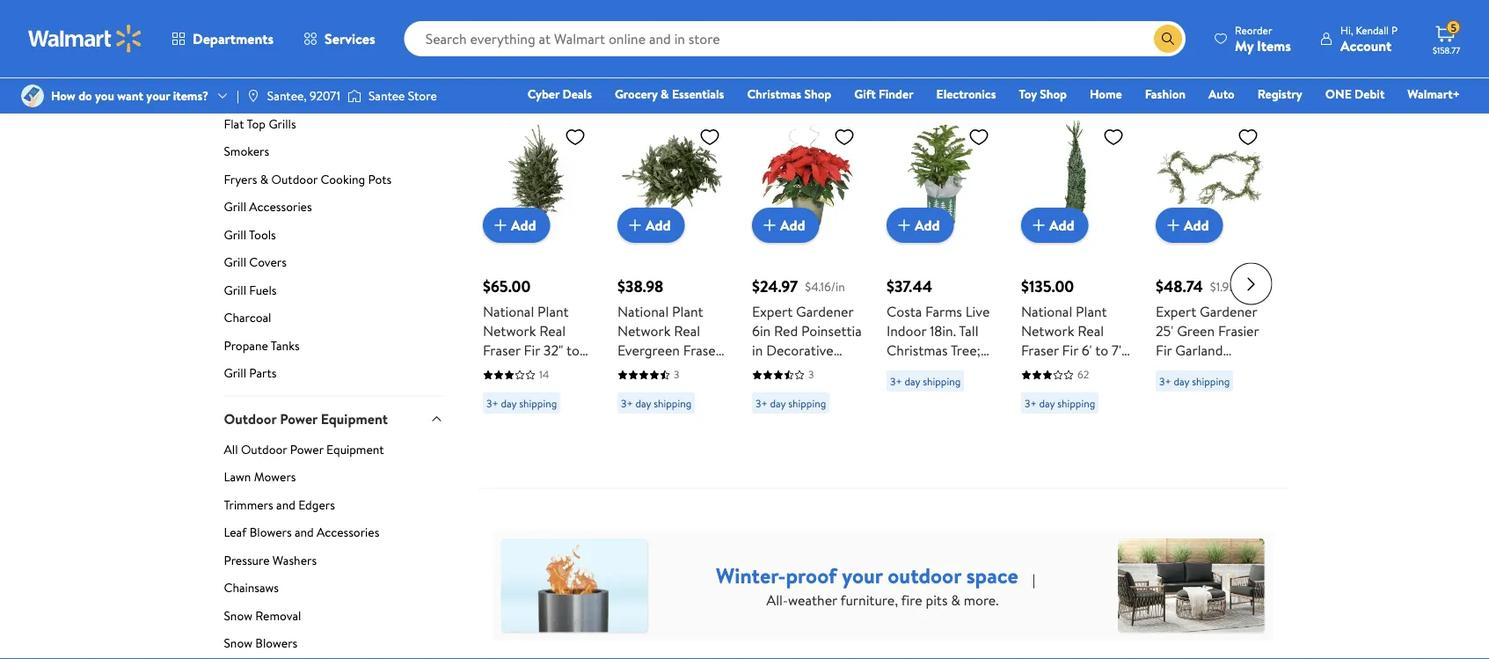 Task type: locate. For each thing, give the bounding box(es) containing it.
3+ down container
[[755, 395, 767, 410]]

add button for national plant network real fraser fir 6' to 7' tall fresh cut christmas tree with no lights
[[1021, 208, 1089, 243]]

1 add to cart image from the left
[[490, 215, 511, 236]]

add to cart image for national plant network real fraser fir 32" to 42" tall fresh cut table top christmas tree with stand
[[490, 215, 511, 236]]

0 horizontal spatial tree
[[547, 398, 573, 418]]

5 add from the left
[[1049, 215, 1074, 235]]

1 horizontal spatial top
[[517, 379, 539, 398]]

garland right 25'
[[1175, 340, 1223, 360]]

 image
[[347, 87, 362, 105]]

& inside grocery & essentials link
[[661, 85, 669, 103]]

1 horizontal spatial add to cart image
[[1028, 215, 1049, 236]]

1 horizontal spatial all
[[1131, 55, 1145, 72]]

add up $135.00
[[1049, 215, 1074, 235]]

walmart+ link
[[1400, 84, 1469, 103]]

add to cart image up '$65.00'
[[490, 215, 511, 236]]

1 horizontal spatial cut
[[696, 360, 718, 379]]

reorder my items
[[1235, 22, 1292, 55]]

3 add to cart image from the left
[[894, 215, 915, 236]]

2 horizontal spatial fraser
[[1021, 340, 1059, 360]]

1 horizontal spatial national
[[617, 302, 669, 321]]

national inside "$135.00 national plant network real fraser fir 6' to 7' tall fresh cut christmas tree with no lights"
[[1021, 302, 1072, 321]]

2 add button from the left
[[617, 208, 685, 243]]

plant inside $37.44 costa farms live indoor 18in. tall christmas tree; bright, direct sunlight plant in 6in. christmas green ceramic planter
[[939, 379, 971, 398]]

plant up ceramic
[[939, 379, 971, 398]]

tall for $135.00
[[1021, 360, 1041, 379]]

0 vertical spatial garland
[[1175, 340, 1223, 360]]

with
[[1021, 398, 1047, 418], [483, 418, 509, 437]]

you
[[95, 87, 114, 104]]

4 add button from the left
[[887, 208, 954, 243]]

fraser
[[483, 340, 520, 360], [683, 340, 721, 360], [1021, 340, 1059, 360]]

1 horizontal spatial tall
[[959, 321, 978, 340]]

national plant network real fraser fir 32" to 42" tall fresh cut table top christmas tree with stand image
[[483, 119, 593, 229]]

2 horizontal spatial tall
[[1021, 360, 1041, 379]]

fresh right 20'
[[659, 360, 692, 379]]

0 horizontal spatial your
[[146, 87, 170, 104]]

add button up $135.00
[[1021, 208, 1089, 243]]

gardener down $4.16/in at top right
[[796, 302, 853, 321]]

1 horizontal spatial your
[[842, 561, 883, 591]]

0 horizontal spatial to
[[566, 340, 579, 360]]

live right the farms
[[965, 302, 990, 321]]

real inside "$135.00 national plant network real fraser fir 6' to 7' tall fresh cut christmas tree with no lights"
[[1078, 321, 1104, 340]]

tree down the 6'
[[1085, 379, 1111, 398]]

chainsaws link
[[224, 579, 444, 603]]

plant inside "$135.00 national plant network real fraser fir 6' to 7' tall fresh cut christmas tree with no lights"
[[1076, 302, 1107, 321]]

1 vertical spatial top
[[517, 379, 539, 398]]

snow blowers link
[[224, 635, 444, 659]]

propane tanks
[[224, 336, 300, 354]]

1 add button from the left
[[483, 208, 550, 243]]

5 grill from the top
[[224, 364, 246, 381]]

2 vertical spatial outdoor
[[241, 441, 287, 458]]

expert for $48.74
[[1156, 302, 1196, 321]]

product group containing $48.74
[[1156, 83, 1266, 481]]

2 add to cart image from the left
[[624, 215, 645, 236]]

lawn mowers
[[224, 468, 296, 485]]

Walmart Site-Wide search field
[[404, 21, 1186, 56]]

0 vertical spatial accessories
[[249, 198, 312, 215]]

national inside $65.00 national plant network real fraser fir 32" to 42" tall fresh cut table top christmas tree with stand
[[483, 302, 534, 321]]

charcoal
[[224, 309, 271, 326]]

to right "32""
[[566, 340, 579, 360]]

cut inside "$135.00 national plant network real fraser fir 6' to 7' tall fresh cut christmas tree with no lights"
[[1081, 360, 1103, 379]]

1 horizontal spatial green
[[1177, 321, 1215, 340]]

shipping
[[923, 373, 961, 388], [1192, 373, 1230, 388], [519, 395, 557, 410], [654, 395, 691, 410], [788, 395, 826, 410], [1057, 395, 1095, 410]]

cut inside $65.00 national plant network real fraser fir 32" to 42" tall fresh cut table top christmas tree with stand
[[566, 360, 589, 379]]

0 horizontal spatial add to cart image
[[759, 215, 780, 236]]

product group containing $37.44
[[887, 83, 997, 481]]

gardener inside $24.97 $4.16/in expert gardener 6in red poinsettia in decorative container
[[796, 302, 853, 321]]

0 horizontal spatial cut
[[566, 360, 589, 379]]

0 vertical spatial in
[[752, 340, 763, 360]]

plants
[[604, 50, 650, 74]]

cut
[[566, 360, 589, 379], [696, 360, 718, 379], [1081, 360, 1103, 379]]

santee,
[[267, 87, 307, 104]]

$1.95/ft
[[1210, 278, 1250, 295]]

red
[[774, 321, 798, 340]]

1 expert from the left
[[752, 302, 793, 321]]

0 vertical spatial your
[[146, 87, 170, 104]]

0 vertical spatial &
[[661, 85, 669, 103]]

0 horizontal spatial with
[[483, 418, 509, 437]]

fraser right "evergreen" on the left bottom
[[683, 340, 721, 360]]

1 vertical spatial outdoor
[[224, 409, 277, 428]]

add
[[511, 215, 536, 235], [645, 215, 671, 235], [780, 215, 805, 235], [915, 215, 940, 235], [1049, 215, 1074, 235], [1184, 215, 1209, 235]]

real inside $38.98 national plant network real evergreen fraser fir 20' fresh cut christmas garland
[[674, 321, 700, 340]]

tree right the stand
[[547, 398, 573, 418]]

 image for how do you want your items?
[[21, 84, 44, 107]]

snow down snow removal at the bottom of page
[[224, 635, 253, 652]]

tree inside "$135.00 national plant network real fraser fir 6' to 7' tall fresh cut christmas tree with no lights"
[[1085, 379, 1111, 398]]

fresh
[[1148, 55, 1177, 72], [529, 360, 563, 379], [659, 360, 692, 379], [1044, 360, 1077, 379]]

0 vertical spatial blowers
[[250, 524, 292, 541]]

to inside $65.00 national plant network real fraser fir 32" to 42" tall fresh cut table top christmas tree with stand
[[566, 340, 579, 360]]

3 add button from the left
[[752, 208, 819, 243]]

2 gardener from the left
[[1200, 302, 1257, 321]]

3+ up 6in.
[[890, 373, 902, 388]]

grill left tools
[[224, 225, 246, 243]]

how
[[51, 87, 76, 104]]

3 fraser from the left
[[1021, 340, 1059, 360]]

essentials
[[672, 85, 725, 103]]

Search search field
[[404, 21, 1186, 56]]

add to cart image for $135.00
[[1028, 215, 1049, 236]]

outdoor inside dropdown button
[[224, 409, 277, 428]]

carousel controls navigation
[[747, 1, 753, 9]]

plant inside $65.00 national plant network real fraser fir 32" to 42" tall fresh cut table top christmas tree with stand
[[537, 302, 568, 321]]

add button up $24.97
[[752, 208, 819, 243]]

tree;
[[951, 340, 981, 360]]

grills up 'kamado grills'
[[257, 31, 285, 49]]

garland inside $48.74 $1.95/ft expert gardener 25' green frasier fir garland holiday live plant (1 pack)
[[1175, 340, 1223, 360]]

4 product group from the left
[[887, 83, 997, 481]]

1 horizontal spatial expert
[[1156, 302, 1196, 321]]

add to favorites list, costa farms live indoor 18in. tall christmas tree; bright, direct sunlight plant in 6in. christmas green ceramic planter image
[[968, 126, 989, 148]]

green inside $48.74 $1.95/ft expert gardener 25' green frasier fir garland holiday live plant (1 pack)
[[1177, 321, 1215, 340]]

frasier
[[1218, 321, 1259, 340]]

power down "outdoor power equipment"
[[290, 441, 324, 458]]

trimmers and edgers
[[224, 496, 335, 513]]

add up '$65.00'
[[511, 215, 536, 235]]

7'
[[1112, 340, 1121, 360]]

& inside the fryers & outdoor cooking pots link
[[260, 170, 269, 187]]

1 vertical spatial green
[[887, 418, 924, 437]]

0 horizontal spatial all
[[224, 441, 238, 458]]

0 vertical spatial all
[[1131, 55, 1145, 72]]

add to cart image up $24.97
[[759, 215, 780, 236]]

grill left fuels on the top left
[[224, 281, 246, 298]]

3+ day shipping for $48.74
[[1159, 373, 1230, 388]]

add to cart image
[[759, 215, 780, 236], [1028, 215, 1049, 236]]

shipping down 62
[[1057, 395, 1095, 410]]

$65.00
[[483, 275, 530, 297]]

6'
[[1082, 340, 1092, 360]]

0 horizontal spatial real
[[539, 321, 565, 340]]

1 horizontal spatial to
[[1095, 340, 1108, 360]]

parts
[[249, 364, 277, 381]]

3+ day shipping down 62
[[1025, 395, 1095, 410]]

0 horizontal spatial fraser
[[483, 340, 520, 360]]

top inside $65.00 national plant network real fraser fir 32" to 42" tall fresh cut table top christmas tree with stand
[[517, 379, 539, 398]]

live
[[965, 302, 990, 321], [1205, 360, 1229, 379]]

plant inside $38.98 national plant network real evergreen fraser fir 20' fresh cut christmas garland
[[672, 302, 703, 321]]

3 right 20'
[[674, 367, 679, 382]]

 image up flat top grills
[[246, 89, 260, 103]]

day up 6in.
[[905, 373, 920, 388]]

0 vertical spatial top
[[247, 115, 266, 132]]

6 add button from the left
[[1156, 208, 1223, 243]]

add for national plant network real fraser fir 6' to 7' tall fresh cut christmas tree with no lights
[[1049, 215, 1074, 235]]

network up 42"
[[483, 321, 536, 340]]

grill left parts
[[224, 364, 246, 381]]

expert down $48.74
[[1156, 302, 1196, 321]]

0 horizontal spatial 3
[[674, 367, 679, 382]]

2 add to cart image from the left
[[1028, 215, 1049, 236]]

accessories up tools
[[249, 198, 312, 215]]

network inside "$135.00 national plant network real fraser fir 6' to 7' tall fresh cut christmas tree with no lights"
[[1021, 321, 1074, 340]]

and up washers
[[295, 524, 314, 541]]

add button for national plant network real fraser fir 32" to 42" tall fresh cut table top christmas tree with stand
[[483, 208, 550, 243]]

0 horizontal spatial garland
[[617, 398, 665, 418]]

2 fraser from the left
[[683, 340, 721, 360]]

1 real from the left
[[539, 321, 565, 340]]

expert gardener 6in red poinsettia in decorative container image
[[752, 119, 862, 229]]

1 add from the left
[[511, 215, 536, 235]]

1 snow from the top
[[224, 607, 253, 624]]

with inside "$135.00 national plant network real fraser fir 6' to 7' tall fresh cut christmas tree with no lights"
[[1021, 398, 1047, 418]]

fir
[[524, 340, 540, 360], [1062, 340, 1078, 360], [1156, 340, 1172, 360], [617, 360, 633, 379]]

1 product group from the left
[[483, 83, 593, 481]]

gardener inside $48.74 $1.95/ft expert gardener 25' green frasier fir garland holiday live plant (1 pack)
[[1200, 302, 1257, 321]]

2 product group from the left
[[617, 83, 727, 481]]

fraser left the 6'
[[1021, 340, 1059, 360]]

in right direct
[[974, 379, 985, 398]]

gardener down $1.95/ft at top
[[1200, 302, 1257, 321]]

fir left the 6'
[[1062, 340, 1078, 360]]

5 product group from the left
[[1021, 83, 1131, 481]]

1 network from the left
[[483, 321, 536, 340]]

fresh inside "$135.00 national plant network real fraser fir 6' to 7' tall fresh cut christmas tree with no lights"
[[1044, 360, 1077, 379]]

equipment up all outdoor power equipment link
[[321, 409, 388, 428]]

0 horizontal spatial expert
[[752, 302, 793, 321]]

top right flat
[[247, 115, 266, 132]]

6 product group from the left
[[1156, 83, 1266, 481]]

shipping right (1
[[1192, 373, 1230, 388]]

day up the stand
[[501, 395, 516, 410]]

smokers
[[224, 142, 269, 159]]

add up $37.44
[[915, 215, 940, 235]]

1 horizontal spatial 3
[[808, 367, 814, 382]]

real
[[539, 321, 565, 340], [674, 321, 700, 340], [1078, 321, 1104, 340]]

0 horizontal spatial accessories
[[249, 198, 312, 215]]

& right grocery
[[661, 85, 669, 103]]

2 snow from the top
[[224, 635, 253, 652]]

more.
[[964, 591, 999, 610]]

santee store
[[369, 87, 437, 104]]

add up $38.98
[[645, 215, 671, 235]]

snow removal link
[[224, 607, 444, 631]]

snow down chainsaws
[[224, 607, 253, 624]]

2 horizontal spatial cut
[[1081, 360, 1103, 379]]

national down $135.00
[[1021, 302, 1072, 321]]

3+ down "evergreen" on the left bottom
[[621, 395, 633, 410]]

plant down frasier
[[1233, 360, 1264, 379]]

add to favorites list, national plant network real fraser fir 32" to 42" tall fresh cut table top christmas tree with stand image
[[564, 126, 586, 148]]

grill for grill covers
[[224, 253, 246, 270]]

decorative
[[766, 340, 833, 360]]

kamado
[[224, 59, 267, 76]]

in left red
[[752, 340, 763, 360]]

0 vertical spatial live
[[965, 302, 990, 321]]

0 vertical spatial outdoor
[[271, 170, 318, 187]]

3+ day shipping for $135.00
[[1025, 395, 1095, 410]]

grill for grill parts
[[224, 364, 246, 381]]

fresh inside $65.00 national plant network real fraser fir 32" to 42" tall fresh cut table top christmas tree with stand
[[529, 360, 563, 379]]

shipping down tree; at the right
[[923, 373, 961, 388]]

0 horizontal spatial network
[[483, 321, 536, 340]]

fraser inside $38.98 national plant network real evergreen fraser fir 20' fresh cut christmas garland
[[683, 340, 721, 360]]

3 grill from the top
[[224, 253, 246, 270]]

live inside $48.74 $1.95/ft expert gardener 25' green frasier fir garland holiday live plant (1 pack)
[[1205, 360, 1229, 379]]

add button up $48.74
[[1156, 208, 1223, 243]]

grills up santee,
[[270, 59, 297, 76]]

2 national from the left
[[617, 302, 669, 321]]

5 add button from the left
[[1021, 208, 1089, 243]]

pellet grills
[[224, 31, 285, 49]]

and down mowers
[[276, 496, 296, 513]]

0 horizontal spatial &
[[260, 170, 269, 187]]

national inside $38.98 national plant network real evergreen fraser fir 20' fresh cut christmas garland
[[617, 302, 669, 321]]

$4.16/in
[[805, 278, 845, 295]]

with left the stand
[[483, 418, 509, 437]]

1 horizontal spatial live
[[1205, 360, 1229, 379]]

covers
[[249, 253, 287, 270]]

with inside $65.00 national plant network real fraser fir 32" to 42" tall fresh cut table top christmas tree with stand
[[483, 418, 509, 437]]

1 3 from the left
[[674, 367, 679, 382]]

fir left 20'
[[617, 360, 633, 379]]

national for $135.00
[[1021, 302, 1072, 321]]

add to favorites list, national plant network real evergreen fraser fir 20' fresh cut christmas garland image
[[699, 126, 720, 148]]

1 add to cart image from the left
[[759, 215, 780, 236]]

gift
[[855, 85, 876, 103]]

power
[[280, 409, 318, 428], [290, 441, 324, 458]]

with left no
[[1021, 398, 1047, 418]]

fresh inside $38.98 national plant network real evergreen fraser fir 20' fresh cut christmas garland
[[659, 360, 692, 379]]

add to cart image up $38.98
[[624, 215, 645, 236]]

1 gardener from the left
[[796, 302, 853, 321]]

add to cart image
[[490, 215, 511, 236], [624, 215, 645, 236], [894, 215, 915, 236], [1163, 215, 1184, 236]]

network inside $65.00 national plant network real fraser fir 32" to 42" tall fresh cut table top christmas tree with stand
[[483, 321, 536, 340]]

2 horizontal spatial national
[[1021, 302, 1072, 321]]

live inside $37.44 costa farms live indoor 18in. tall christmas tree; bright, direct sunlight plant in 6in. christmas green ceramic planter
[[965, 302, 990, 321]]

fraser up table
[[483, 340, 520, 360]]

1 horizontal spatial real
[[674, 321, 700, 340]]

fresh
[[687, 50, 727, 74]]

1 vertical spatial snow
[[224, 635, 253, 652]]

1 to from the left
[[566, 340, 579, 360]]

0 vertical spatial power
[[280, 409, 318, 428]]

1 vertical spatial all
[[224, 441, 238, 458]]

add button up $38.98
[[617, 208, 685, 243]]

lawn mowers link
[[224, 468, 444, 492]]

1 vertical spatial blowers
[[255, 635, 298, 652]]

 image left how
[[21, 84, 44, 107]]

add button for expert gardener 6in red poinsettia in decorative container
[[752, 208, 819, 243]]

fryers & outdoor cooking pots
[[224, 170, 392, 187]]

green inside $37.44 costa farms live indoor 18in. tall christmas tree; bright, direct sunlight plant in 6in. christmas green ceramic planter
[[887, 418, 924, 437]]

all
[[1131, 55, 1145, 72], [224, 441, 238, 458]]

add for national plant network real fraser fir 32" to 42" tall fresh cut table top christmas tree with stand
[[511, 215, 536, 235]]

3 cut from the left
[[1081, 360, 1103, 379]]

debit
[[1355, 85, 1385, 103]]

1 grill from the top
[[224, 198, 246, 215]]

grills for kamado grills
[[270, 59, 297, 76]]

tall
[[959, 321, 978, 340], [506, 360, 526, 379], [1021, 360, 1041, 379]]

fir left "32""
[[524, 340, 540, 360]]

tree inside $65.00 national plant network real fraser fir 32" to 42" tall fresh cut table top christmas tree with stand
[[547, 398, 573, 418]]

cut for $65.00
[[566, 360, 589, 379]]

power up all outdoor power equipment
[[280, 409, 318, 428]]

1 horizontal spatial &
[[661, 85, 669, 103]]

real inside $65.00 national plant network real fraser fir 32" to 42" tall fresh cut table top christmas tree with stand
[[539, 321, 565, 340]]

accessories down trimmers and edgers link
[[317, 524, 380, 541]]

bright,
[[887, 360, 928, 379]]

1 vertical spatial |
[[1033, 570, 1036, 589]]

0 vertical spatial equipment
[[321, 409, 388, 428]]

1 vertical spatial live
[[1205, 360, 1229, 379]]

outdoor up lawn mowers
[[241, 441, 287, 458]]

to inside "$135.00 national plant network real fraser fir 6' to 7' tall fresh cut christmas tree with no lights"
[[1095, 340, 1108, 360]]

2 network from the left
[[617, 321, 670, 340]]

$65.00 national plant network real fraser fir 32" to 42" tall fresh cut table top christmas tree with stand
[[483, 275, 589, 437]]

0 vertical spatial green
[[1177, 321, 1215, 340]]

0 horizontal spatial live
[[965, 302, 990, 321]]

green down the sunlight
[[887, 418, 924, 437]]

1 vertical spatial garland
[[617, 398, 665, 418]]

3 add from the left
[[780, 215, 805, 235]]

0 vertical spatial snow
[[224, 607, 253, 624]]

grill down grill tools
[[224, 253, 246, 270]]

shipping for $24.97
[[788, 395, 826, 410]]

0 horizontal spatial gardener
[[796, 302, 853, 321]]

network
[[483, 321, 536, 340], [617, 321, 670, 340], [1021, 321, 1074, 340]]

0 vertical spatial |
[[237, 87, 239, 104]]

add to cart image up $135.00
[[1028, 215, 1049, 236]]

shop all fresh christmas greenery link
[[1101, 55, 1287, 72]]

1 horizontal spatial  image
[[246, 89, 260, 103]]

day for $24.97
[[770, 395, 786, 410]]

product group containing $135.00
[[1021, 83, 1131, 481]]

 image
[[21, 84, 44, 107], [246, 89, 260, 103]]

network inside $38.98 national plant network real evergreen fraser fir 20' fresh cut christmas garland
[[617, 321, 670, 340]]

top left 14
[[517, 379, 539, 398]]

day left the lights
[[1039, 395, 1055, 410]]

all-
[[767, 591, 788, 610]]

1 horizontal spatial in
[[974, 379, 985, 398]]

propane
[[224, 336, 268, 354]]

blowers down removal
[[255, 635, 298, 652]]

2 add from the left
[[645, 215, 671, 235]]

2 real from the left
[[674, 321, 700, 340]]

pits
[[926, 591, 948, 610]]

national plant network real evergreen fraser fir 20' fresh cut christmas garland image
[[617, 119, 727, 229]]

0 horizontal spatial green
[[887, 418, 924, 437]]

grills for pellet grills
[[257, 31, 285, 49]]

0 horizontal spatial tall
[[506, 360, 526, 379]]

0 horizontal spatial |
[[237, 87, 239, 104]]

0 horizontal spatial in
[[752, 340, 763, 360]]

green right 25'
[[1177, 321, 1215, 340]]

3 down decorative
[[808, 367, 814, 382]]

expert inside $24.97 $4.16/in expert gardener 6in red poinsettia in decorative container
[[752, 302, 793, 321]]

costa farms live indoor 18in. tall christmas tree; bright, direct sunlight plant in 6in. christmas green ceramic planter image
[[887, 119, 997, 229]]

greenery
[[731, 50, 800, 74]]

grills down 'kamado grills'
[[268, 87, 295, 104]]

3+ day shipping down 20'
[[621, 395, 691, 410]]

3+ for $65.00
[[486, 395, 498, 410]]

(1
[[1156, 379, 1165, 398]]

to left 7'
[[1095, 340, 1108, 360]]

& right pits
[[951, 591, 961, 610]]

0 horizontal spatial national
[[483, 302, 534, 321]]

home
[[1090, 85, 1122, 103]]

equipment
[[321, 409, 388, 428], [327, 441, 384, 458]]

network left the 6'
[[1021, 321, 1074, 340]]

carousel controls image
[[747, 1, 753, 9]]

0 horizontal spatial  image
[[21, 84, 44, 107]]

and up grocery & essentials
[[655, 50, 683, 74]]

2 to from the left
[[1095, 340, 1108, 360]]

5
[[1451, 20, 1457, 35]]

greenery
[[1236, 55, 1287, 72]]

fraser inside "$135.00 national plant network real fraser fir 6' to 7' tall fresh cut christmas tree with no lights"
[[1021, 340, 1059, 360]]

gardener for $48.74
[[1200, 302, 1257, 321]]

to for $135.00
[[1095, 340, 1108, 360]]

1 horizontal spatial fraser
[[683, 340, 721, 360]]

christmas shop
[[747, 85, 832, 103]]

2 grill from the top
[[224, 225, 246, 243]]

2 expert from the left
[[1156, 302, 1196, 321]]

1 horizontal spatial gardener
[[1200, 302, 1257, 321]]

4 add from the left
[[915, 215, 940, 235]]

account
[[1341, 36, 1392, 55]]

add up $24.97
[[780, 215, 805, 235]]

national down '$65.00'
[[483, 302, 534, 321]]

2 horizontal spatial &
[[951, 591, 961, 610]]

fraser inside $65.00 national plant network real fraser fir 32" to 42" tall fresh cut table top christmas tree with stand
[[483, 340, 520, 360]]

expert inside $48.74 $1.95/ft expert gardener 25' green frasier fir garland holiday live plant (1 pack)
[[1156, 302, 1196, 321]]

1 national from the left
[[483, 302, 534, 321]]

plant for $135.00
[[1076, 302, 1107, 321]]

3 product group from the left
[[752, 83, 862, 481]]

add button up '$65.00'
[[483, 208, 550, 243]]

christmas inside $38.98 national plant network real evergreen fraser fir 20' fresh cut christmas garland
[[617, 379, 679, 398]]

shipping for $65.00
[[519, 395, 557, 410]]

3+ day shipping up the stand
[[486, 395, 557, 410]]

snow for snow blowers
[[224, 635, 253, 652]]

3 real from the left
[[1078, 321, 1104, 340]]

1 vertical spatial equipment
[[327, 441, 384, 458]]

tall right 18in. at the right of page
[[959, 321, 978, 340]]

your right want
[[146, 87, 170, 104]]

| right the space
[[1033, 570, 1036, 589]]

christmas
[[522, 50, 600, 74], [1180, 55, 1233, 72], [747, 85, 802, 103], [887, 340, 948, 360], [617, 379, 679, 398], [1021, 379, 1082, 398], [483, 398, 544, 418], [911, 398, 973, 418]]

3 national from the left
[[1021, 302, 1072, 321]]

day for $48.74
[[1174, 373, 1189, 388]]

ceramic
[[928, 418, 979, 437]]

fir inside $48.74 $1.95/ft expert gardener 25' green frasier fir garland holiday live plant (1 pack)
[[1156, 340, 1172, 360]]

mowers
[[254, 468, 296, 485]]

4 grill from the top
[[224, 281, 246, 298]]

1 horizontal spatial with
[[1021, 398, 1047, 418]]

tree
[[1085, 379, 1111, 398], [547, 398, 573, 418]]

tall inside $65.00 national plant network real fraser fir 32" to 42" tall fresh cut table top christmas tree with stand
[[506, 360, 526, 379]]

outdoor down "grill parts"
[[224, 409, 277, 428]]

1 horizontal spatial network
[[617, 321, 670, 340]]

expert for $24.97
[[752, 302, 793, 321]]

winter-
[[716, 561, 786, 591]]

shipping up the stand
[[519, 395, 557, 410]]

national down $38.98
[[617, 302, 669, 321]]

grill for grill accessories
[[224, 198, 246, 215]]

|
[[237, 87, 239, 104], [1033, 570, 1036, 589]]

home link
[[1082, 84, 1130, 103]]

in inside $24.97 $4.16/in expert gardener 6in red poinsettia in decorative container
[[752, 340, 763, 360]]

p
[[1392, 22, 1398, 37]]

1 horizontal spatial accessories
[[317, 524, 380, 541]]

all outdoor power equipment
[[224, 441, 384, 458]]

3+ down 42"
[[486, 395, 498, 410]]

3+ left no
[[1025, 395, 1037, 410]]

tall inside "$135.00 national plant network real fraser fir 6' to 7' tall fresh cut christmas tree with no lights"
[[1021, 360, 1041, 379]]

2 horizontal spatial network
[[1021, 321, 1074, 340]]

fryers
[[224, 170, 257, 187]]

6 add from the left
[[1184, 215, 1209, 235]]

1 cut from the left
[[566, 360, 589, 379]]

all outdoor power equipment link
[[224, 441, 444, 465]]

3 network from the left
[[1021, 321, 1074, 340]]

tall for $65.00
[[506, 360, 526, 379]]

services
[[325, 29, 375, 48]]

day down 20'
[[635, 395, 651, 410]]

all up fashion link
[[1131, 55, 1145, 72]]

real up 14
[[539, 321, 565, 340]]

&
[[661, 85, 669, 103], [260, 170, 269, 187], [951, 591, 961, 610]]

registry
[[1258, 85, 1303, 103]]

snow for snow removal
[[224, 607, 253, 624]]

1 vertical spatial in
[[974, 379, 985, 398]]

1 horizontal spatial garland
[[1175, 340, 1223, 360]]

cyber deals
[[528, 85, 592, 103]]

tall left 62
[[1021, 360, 1041, 379]]

day down container
[[770, 395, 786, 410]]

stand
[[512, 418, 547, 437]]

add for expert gardener 6in red poinsettia in decorative container
[[780, 215, 805, 235]]

3+ day shipping down 25'
[[1159, 373, 1230, 388]]

1 vertical spatial &
[[260, 170, 269, 187]]

day right (1
[[1174, 373, 1189, 388]]

2 horizontal spatial real
[[1078, 321, 1104, 340]]

1 fraser from the left
[[483, 340, 520, 360]]

2 cut from the left
[[696, 360, 718, 379]]

product group
[[483, 83, 593, 481], [617, 83, 727, 481], [752, 83, 862, 481], [887, 83, 997, 481], [1021, 83, 1131, 481], [1156, 83, 1266, 481]]

add to favorites list, expert gardener 25' green frasier fir garland holiday live plant (1 pack) image
[[1238, 126, 1259, 148]]

add to cart image up $37.44
[[894, 215, 915, 236]]

plant up "evergreen" on the left bottom
[[672, 302, 703, 321]]

electronics link
[[929, 84, 1004, 103]]

1 horizontal spatial tree
[[1085, 379, 1111, 398]]



Task type: vqa. For each thing, say whether or not it's contained in the screenshot.
the Add to Favorites list, Great Value Iced Oatmeal Cookies, Family Size, 18 oz Icon
no



Task type: describe. For each thing, give the bounding box(es) containing it.
hi, kendall p account
[[1341, 22, 1398, 55]]

grill covers link
[[224, 253, 444, 277]]

$24.97
[[752, 275, 798, 297]]

$48.74
[[1156, 275, 1203, 297]]

in inside $37.44 costa farms live indoor 18in. tall christmas tree; bright, direct sunlight plant in 6in. christmas green ceramic planter
[[974, 379, 985, 398]]

$38.98
[[617, 275, 663, 297]]

add for $37.44
[[915, 215, 940, 235]]

winter-proof your outdoor space
[[716, 561, 1019, 591]]

blowers for snow
[[255, 635, 298, 652]]

plant for $38.98
[[672, 302, 703, 321]]

proof
[[786, 561, 837, 591]]

outdoor
[[888, 561, 962, 591]]

real for $135.00
[[1078, 321, 1104, 340]]

fresh down search icon
[[1148, 55, 1177, 72]]

3+ day shipping for $65.00
[[486, 395, 557, 410]]

lights
[[1072, 398, 1109, 418]]

kamado grills link
[[224, 59, 444, 83]]

3+ for $48.74
[[1159, 373, 1171, 388]]

fraser for $65.00
[[483, 340, 520, 360]]

winter-proof your outdoor space. all-weather furniture, fire pits & more. image
[[493, 531, 1273, 640]]

42"
[[483, 360, 504, 379]]

day for $65.00
[[501, 395, 516, 410]]

indoor
[[887, 321, 926, 340]]

fashion
[[1145, 85, 1186, 103]]

grills down santee,
[[269, 115, 296, 132]]

real for $38.98
[[674, 321, 700, 340]]

pressure washers link
[[224, 551, 444, 576]]

fir inside "$135.00 national plant network real fraser fir 6' to 7' tall fresh cut christmas tree with no lights"
[[1062, 340, 1078, 360]]

day for $37.44
[[905, 373, 920, 388]]

fir inside $38.98 national plant network real evergreen fraser fir 20' fresh cut christmas garland
[[617, 360, 633, 379]]

gift finder
[[855, 85, 914, 103]]

my
[[1235, 36, 1254, 55]]

network for $65.00
[[483, 321, 536, 340]]

search icon image
[[1162, 32, 1176, 46]]

equipment inside outdoor power equipment dropdown button
[[321, 409, 388, 428]]

national for $38.98
[[617, 302, 669, 321]]

18in.
[[930, 321, 956, 340]]

6in
[[752, 321, 771, 340]]

christmas inside $65.00 national plant network real fraser fir 32" to 42" tall fresh cut table top christmas tree with stand
[[483, 398, 544, 418]]

santee, 92071
[[267, 87, 340, 104]]

14
[[539, 367, 549, 382]]

& for grocery
[[661, 85, 669, 103]]

real for $65.00
[[539, 321, 565, 340]]

grill accessories
[[224, 198, 312, 215]]

$135.00 national plant network real fraser fir 6' to 7' tall fresh cut christmas tree with no lights
[[1021, 275, 1121, 418]]

1 vertical spatial power
[[290, 441, 324, 458]]

national for $65.00
[[483, 302, 534, 321]]

product group containing $65.00
[[483, 83, 593, 481]]

washers
[[273, 551, 317, 569]]

all-weather furniture, fire pits & more.
[[767, 591, 999, 610]]

evergreen
[[617, 340, 680, 360]]

2 vertical spatial and
[[295, 524, 314, 541]]

shipping for $48.74
[[1192, 373, 1230, 388]]

day for $135.00
[[1039, 395, 1055, 410]]

92071
[[310, 87, 340, 104]]

3+ for $24.97
[[755, 395, 767, 410]]

plant inside $48.74 $1.95/ft expert gardener 25' green frasier fir garland holiday live plant (1 pack)
[[1233, 360, 1264, 379]]

costa
[[887, 302, 922, 321]]

electronics
[[937, 85, 996, 103]]

add to cart image for $37.44
[[894, 215, 915, 236]]

grill tools
[[224, 225, 276, 243]]

leaf blowers and accessories link
[[224, 524, 444, 548]]

2 vertical spatial &
[[951, 591, 961, 610]]

christmas inside christmas shop link
[[747, 85, 802, 103]]

grill parts
[[224, 364, 277, 381]]

add button for $37.44
[[887, 208, 954, 243]]

grill fuels
[[224, 281, 277, 298]]

add to cart image for $24.97
[[759, 215, 780, 236]]

equipment inside all outdoor power equipment link
[[327, 441, 384, 458]]

trimmers
[[224, 496, 273, 513]]

departments
[[193, 29, 274, 48]]

want
[[117, 87, 143, 104]]

plant for $65.00
[[537, 302, 568, 321]]

auto
[[1209, 85, 1235, 103]]

$135.00
[[1021, 275, 1074, 297]]

flat top grills
[[224, 115, 296, 132]]

add for $38.98
[[645, 215, 671, 235]]

fraser for $135.00
[[1021, 340, 1059, 360]]

furniture,
[[841, 591, 898, 610]]

christmas inside "$135.00 national plant network real fraser fir 6' to 7' tall fresh cut christmas tree with no lights"
[[1021, 379, 1082, 398]]

grill covers
[[224, 253, 287, 270]]

power inside dropdown button
[[280, 409, 318, 428]]

add button for $38.98
[[617, 208, 685, 243]]

0 vertical spatial and
[[655, 50, 683, 74]]

walmart image
[[28, 25, 143, 53]]

network for $38.98
[[617, 321, 670, 340]]

gardener for $24.97
[[796, 302, 853, 321]]

4 add to cart image from the left
[[1163, 215, 1184, 236]]

snow removal
[[224, 607, 301, 624]]

2 3 from the left
[[808, 367, 814, 382]]

national plant network real fraser fir 6' to 7' tall fresh cut christmas tree with no lights image
[[1021, 119, 1131, 229]]

3+ for $37.44
[[890, 373, 902, 388]]

add to favorites list, expert gardener 6in red poinsettia in decorative container image
[[834, 126, 855, 148]]

25'
[[1156, 321, 1174, 340]]

shipping for $135.00
[[1057, 395, 1095, 410]]

 image for santee, 92071
[[246, 89, 260, 103]]

cooking
[[321, 170, 365, 187]]

to for $65.00
[[566, 340, 579, 360]]

network for $135.00
[[1021, 321, 1074, 340]]

1 vertical spatial your
[[842, 561, 883, 591]]

finder
[[879, 85, 914, 103]]

kendall
[[1356, 22, 1389, 37]]

0 horizontal spatial top
[[247, 115, 266, 132]]

planter
[[887, 437, 931, 457]]

kamado grills
[[224, 59, 297, 76]]

product group containing $38.98
[[617, 83, 727, 481]]

propane tanks link
[[224, 336, 444, 361]]

shipping for $37.44
[[923, 373, 961, 388]]

space
[[967, 561, 1019, 591]]

$48.74 $1.95/ft expert gardener 25' green frasier fir garland holiday live plant (1 pack)
[[1156, 275, 1264, 398]]

registry link
[[1250, 84, 1311, 103]]

outdoor power equipment button
[[224, 395, 444, 441]]

tall inside $37.44 costa farms live indoor 18in. tall christmas tree; bright, direct sunlight plant in 6in. christmas green ceramic planter
[[959, 321, 978, 340]]

product group containing $24.97
[[752, 83, 862, 481]]

& for fryers
[[260, 170, 269, 187]]

$158.77
[[1433, 44, 1461, 56]]

fryers & outdoor cooking pots link
[[224, 170, 444, 194]]

3+ for $135.00
[[1025, 395, 1037, 410]]

fir inside $65.00 national plant network real fraser fir 32" to 42" tall fresh cut table top christmas tree with stand
[[524, 340, 540, 360]]

cut for $135.00
[[1081, 360, 1103, 379]]

flat top grills link
[[224, 115, 444, 139]]

$37.44
[[887, 275, 932, 297]]

table
[[483, 379, 514, 398]]

1 horizontal spatial |
[[1033, 570, 1036, 589]]

electric grills
[[224, 87, 295, 104]]

departments button
[[157, 18, 289, 60]]

1 vertical spatial and
[[276, 496, 296, 513]]

blowers for leaf
[[250, 524, 292, 541]]

add to favorites list, national plant network real fraser fir 6' to 7' tall fresh cut christmas tree with no lights image
[[1103, 126, 1124, 148]]

garland inside $38.98 national plant network real evergreen fraser fir 20' fresh cut christmas garland
[[617, 398, 665, 418]]

reorder
[[1235, 22, 1273, 37]]

expert gardener 25' green frasier fir garland holiday live plant (1 pack) image
[[1156, 119, 1266, 229]]

poinsettia
[[801, 321, 862, 340]]

cyber deals link
[[520, 84, 600, 103]]

pellet grills link
[[224, 31, 444, 56]]

electric grills link
[[224, 87, 444, 111]]

20'
[[637, 360, 656, 379]]

grills for electric grills
[[268, 87, 295, 104]]

deals
[[563, 85, 592, 103]]

grill for grill tools
[[224, 225, 246, 243]]

seller
[[1051, 94, 1076, 109]]

no
[[1051, 398, 1069, 418]]

32"
[[543, 340, 563, 360]]

grill for grill fuels
[[224, 281, 246, 298]]

pack)
[[1168, 379, 1202, 398]]

cut inside $38.98 national plant network real evergreen fraser fir 20' fresh cut christmas garland
[[696, 360, 718, 379]]

3+ day shipping for $37.44
[[890, 373, 961, 388]]

next slide for product carousel list image
[[1231, 263, 1273, 305]]

walmart+
[[1408, 85, 1461, 103]]

toy
[[1019, 85, 1037, 103]]

1 vertical spatial accessories
[[317, 524, 380, 541]]

leaf
[[224, 524, 247, 541]]

pellet
[[224, 31, 255, 49]]

tanks
[[271, 336, 300, 354]]

shipping down 20'
[[654, 395, 691, 410]]

3+ day shipping for $24.97
[[755, 395, 826, 410]]

add to cart image for $38.98
[[624, 215, 645, 236]]

trimmers and edgers link
[[224, 496, 444, 520]]

electric
[[224, 87, 265, 104]]



